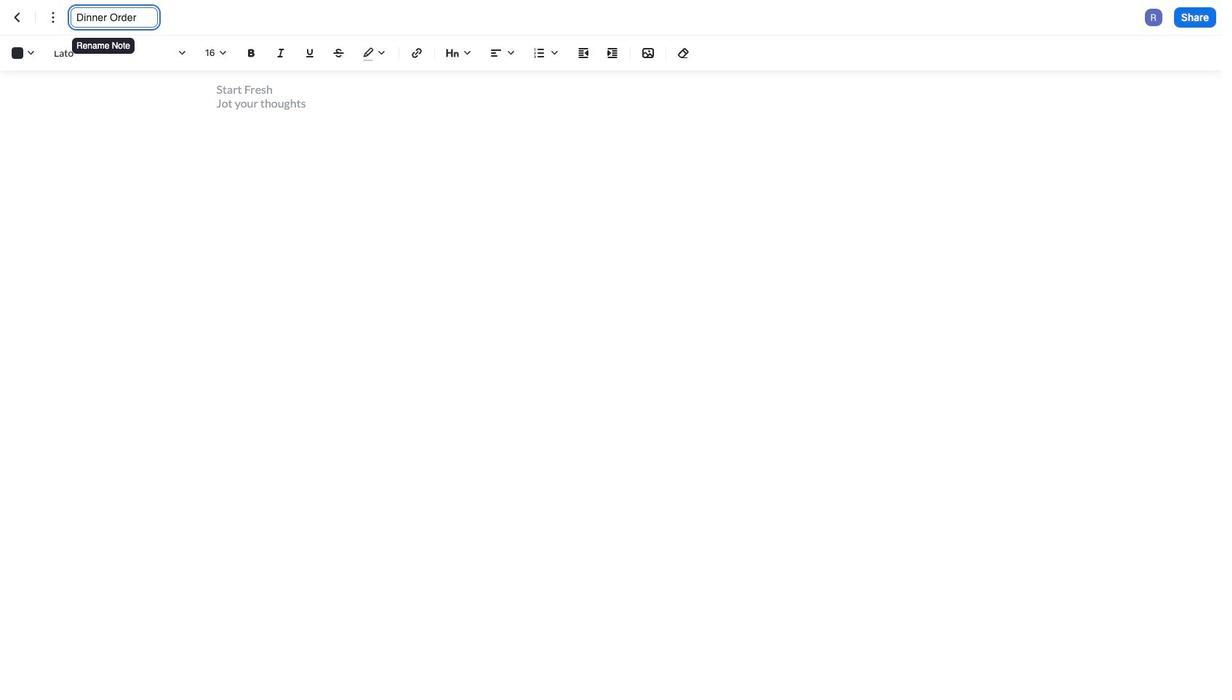 Task type: describe. For each thing, give the bounding box(es) containing it.
more image
[[44, 9, 62, 26]]

increase indent image
[[604, 44, 621, 62]]

underline image
[[301, 44, 319, 62]]

bold image
[[243, 44, 260, 62]]

clear style image
[[675, 44, 692, 62]]

link image
[[408, 44, 426, 62]]



Task type: vqa. For each thing, say whether or not it's contained in the screenshot.
product information navigation
no



Task type: locate. For each thing, give the bounding box(es) containing it.
tooltip
[[71, 28, 136, 55]]

ruby anderson image
[[1145, 9, 1162, 26]]

insert image image
[[639, 44, 657, 62]]

None text field
[[76, 10, 152, 25]]

italic image
[[272, 44, 290, 62]]

strikethrough image
[[330, 44, 348, 62]]

all notes image
[[9, 9, 26, 26]]

decrease indent image
[[575, 44, 592, 62]]



